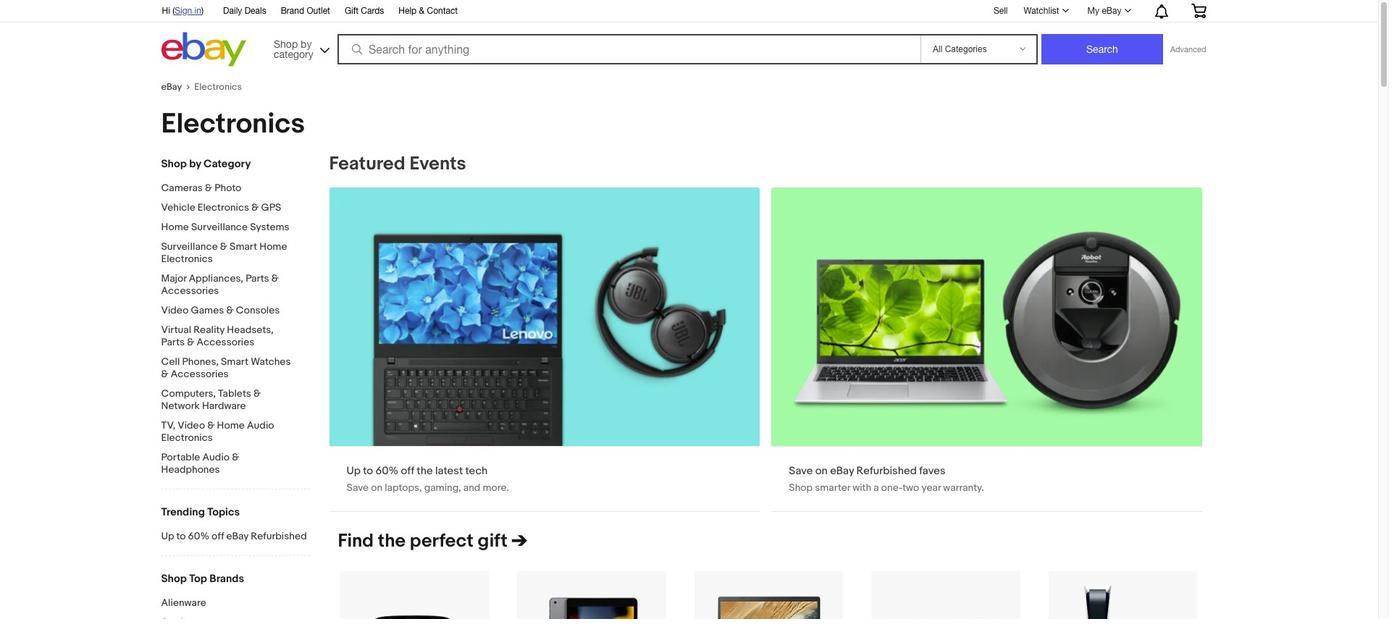 Task type: describe. For each thing, give the bounding box(es) containing it.
year
[[922, 482, 941, 494]]

consoles
[[236, 304, 280, 317]]

headsets,
[[227, 324, 274, 336]]

electronics main content
[[150, 70, 1229, 620]]

category
[[274, 48, 314, 60]]

up to 60% off ebay refurbished
[[161, 530, 307, 543]]

0 vertical spatial surveillance
[[191, 221, 248, 233]]

headphones
[[161, 464, 220, 476]]

up for ebay
[[161, 530, 174, 543]]

tv,
[[161, 420, 175, 432]]

help
[[399, 6, 417, 16]]

advanced
[[1171, 45, 1207, 54]]

up for the
[[347, 464, 361, 478]]

systems
[[250, 221, 290, 233]]

portable audio & headphones link
[[161, 451, 299, 478]]

my
[[1088, 6, 1100, 16]]

watchlist link
[[1016, 2, 1076, 20]]

portable
[[161, 451, 200, 464]]

featured events
[[329, 153, 466, 175]]

watchlist
[[1024, 6, 1060, 16]]

2 vertical spatial home
[[217, 420, 245, 432]]

computers, tablets & network hardware link
[[161, 388, 299, 414]]

major appliances, parts & accessories link
[[161, 272, 299, 299]]

shop by category
[[161, 157, 251, 171]]

alienware link
[[161, 597, 310, 611]]

1 vertical spatial video
[[178, 420, 205, 432]]

to for the
[[363, 464, 373, 478]]

the inside the up to 60% off the latest tech save on laptops, gaming, and more.
[[417, 464, 433, 478]]

top
[[189, 572, 207, 586]]

advanced link
[[1164, 35, 1214, 64]]

trending
[[161, 506, 205, 520]]

games
[[191, 304, 224, 317]]

cameras
[[161, 182, 203, 194]]

save on ebay refurbished faves shop smarter with a one-two year warranty.
[[789, 464, 984, 494]]

brand outlet link
[[281, 4, 330, 20]]

virtual reality headsets, parts & accessories link
[[161, 324, 299, 350]]

latest
[[435, 464, 463, 478]]

trending topics
[[161, 506, 240, 520]]

with
[[853, 482, 872, 494]]

tablets
[[218, 388, 251, 400]]

topics
[[207, 506, 240, 520]]

surveillance & smart home electronics link
[[161, 241, 299, 267]]

alienware
[[161, 597, 206, 609]]

featured
[[329, 153, 406, 175]]

& up consoles
[[272, 272, 279, 285]]

hi ( sign in )
[[162, 6, 204, 16]]

daily deals link
[[223, 4, 266, 20]]

on inside the up to 60% off the latest tech save on laptops, gaming, and more.
[[371, 482, 383, 494]]

perfect
[[410, 530, 474, 553]]

warranty.
[[944, 482, 984, 494]]

0 vertical spatial home
[[161, 221, 189, 233]]

cards
[[361, 6, 384, 16]]

photo
[[215, 182, 242, 194]]

shop by category
[[274, 38, 314, 60]]

tech
[[466, 464, 488, 478]]

shop by category button
[[267, 32, 333, 63]]

cameras & photo vehicle electronics & gps home surveillance systems surveillance & smart home electronics major appliances, parts & accessories video games & consoles virtual reality headsets, parts & accessories cell phones, smart watches & accessories computers, tablets & network hardware tv, video & home audio electronics portable audio & headphones
[[161, 182, 291, 476]]

shop for shop by category
[[274, 38, 298, 50]]

sell link
[[988, 6, 1015, 16]]

laptops,
[[385, 482, 422, 494]]

my ebay
[[1088, 6, 1122, 16]]

and
[[464, 482, 481, 494]]

0 vertical spatial accessories
[[161, 285, 219, 297]]

1 vertical spatial accessories
[[197, 336, 255, 349]]

save inside the up to 60% off the latest tech save on laptops, gaming, and more.
[[347, 482, 369, 494]]

deals
[[245, 6, 266, 16]]

refurbished inside up to 60% off ebay refurbished link
[[251, 530, 307, 543]]

up to 60% off ebay refurbished link
[[161, 530, 310, 544]]

your shopping cart image
[[1191, 4, 1208, 18]]

by for category
[[301, 38, 312, 50]]

0 horizontal spatial the
[[378, 530, 406, 553]]

none text field inside electronics main content
[[329, 188, 760, 511]]

cell
[[161, 356, 180, 368]]

)
[[201, 6, 204, 16]]

60% for ebay
[[188, 530, 209, 543]]

vehicle
[[161, 201, 195, 214]]

find
[[338, 530, 374, 553]]

computers,
[[161, 388, 216, 400]]

by for category
[[189, 157, 201, 171]]

outlet
[[307, 6, 330, 16]]



Task type: vqa. For each thing, say whether or not it's contained in the screenshot.
Seller assumes all responsibility for this listing.
no



Task type: locate. For each thing, give the bounding box(es) containing it.
virtual
[[161, 324, 191, 336]]

network
[[161, 400, 200, 412]]

surveillance up major
[[161, 241, 218, 253]]

home down vehicle
[[161, 221, 189, 233]]

gift
[[345, 6, 359, 16]]

0 horizontal spatial on
[[371, 482, 383, 494]]

to up find at bottom left
[[363, 464, 373, 478]]

help & contact link
[[399, 4, 458, 20]]

0 vertical spatial on
[[816, 464, 828, 478]]

none text field containing save on ebay refurbished faves
[[772, 188, 1203, 511]]

0 horizontal spatial by
[[189, 157, 201, 171]]

parts up consoles
[[246, 272, 269, 285]]

smart down virtual reality headsets, parts & accessories link
[[221, 356, 249, 368]]

off inside the up to 60% off the latest tech save on laptops, gaming, and more.
[[401, 464, 414, 478]]

0 horizontal spatial refurbished
[[251, 530, 307, 543]]

1 vertical spatial parts
[[161, 336, 185, 349]]

to for ebay
[[177, 530, 186, 543]]

0 horizontal spatial off
[[212, 530, 224, 543]]

0 horizontal spatial 60%
[[188, 530, 209, 543]]

my ebay link
[[1080, 2, 1138, 20]]

parts
[[246, 272, 269, 285], [161, 336, 185, 349]]

& up computers,
[[161, 368, 169, 380]]

accessories up computers,
[[171, 368, 229, 380]]

one-
[[882, 482, 903, 494]]

1 vertical spatial surveillance
[[161, 241, 218, 253]]

appliances,
[[189, 272, 243, 285]]

sign
[[175, 6, 192, 16]]

home
[[161, 221, 189, 233], [260, 241, 287, 253], [217, 420, 245, 432]]

cell phones, smart watches & accessories link
[[161, 356, 299, 382]]

0 vertical spatial 60%
[[376, 464, 399, 478]]

faves
[[920, 464, 946, 478]]

major
[[161, 272, 187, 285]]

video games & consoles link
[[161, 304, 299, 318]]

the left latest
[[417, 464, 433, 478]]

gift cards link
[[345, 4, 384, 20]]

& right the 'games'
[[226, 304, 234, 317]]

two
[[903, 482, 920, 494]]

daily
[[223, 6, 242, 16]]

& left photo
[[205, 182, 212, 194]]

0 vertical spatial parts
[[246, 272, 269, 285]]

➔
[[512, 530, 528, 553]]

smart down home surveillance systems link
[[230, 241, 257, 253]]

sign in link
[[175, 6, 201, 16]]

0 vertical spatial smart
[[230, 241, 257, 253]]

audio
[[247, 420, 274, 432], [202, 451, 230, 464]]

up down trending
[[161, 530, 174, 543]]

hardware
[[202, 400, 246, 412]]

1 horizontal spatial off
[[401, 464, 414, 478]]

in
[[195, 6, 201, 16]]

list inside electronics main content
[[321, 571, 1218, 620]]

off for ebay
[[212, 530, 224, 543]]

shop for shop by category
[[161, 157, 187, 171]]

surveillance down vehicle electronics & gps link
[[191, 221, 248, 233]]

shop up cameras
[[161, 157, 187, 171]]

1 horizontal spatial the
[[417, 464, 433, 478]]

Search for anything text field
[[340, 36, 918, 63]]

home down the systems
[[260, 241, 287, 253]]

0 horizontal spatial parts
[[161, 336, 185, 349]]

watches
[[251, 356, 291, 368]]

60% up laptops,
[[376, 464, 399, 478]]

0 horizontal spatial audio
[[202, 451, 230, 464]]

the
[[417, 464, 433, 478], [378, 530, 406, 553]]

1 vertical spatial on
[[371, 482, 383, 494]]

refurbished inside "save on ebay refurbished faves shop smarter with a one-two year warranty."
[[857, 464, 917, 478]]

parts up cell
[[161, 336, 185, 349]]

the right find at bottom left
[[378, 530, 406, 553]]

0 vertical spatial the
[[417, 464, 433, 478]]

gift cards
[[345, 6, 384, 16]]

2 vertical spatial accessories
[[171, 368, 229, 380]]

1 horizontal spatial audio
[[247, 420, 274, 432]]

gaming,
[[424, 482, 461, 494]]

save
[[789, 464, 813, 478], [347, 482, 369, 494]]

off inside up to 60% off ebay refurbished link
[[212, 530, 224, 543]]

to inside up to 60% off ebay refurbished link
[[177, 530, 186, 543]]

brand outlet
[[281, 6, 330, 16]]

1 vertical spatial smart
[[221, 356, 249, 368]]

off down topics
[[212, 530, 224, 543]]

shop inside shop by category
[[274, 38, 298, 50]]

save inside "save on ebay refurbished faves shop smarter with a one-two year warranty."
[[789, 464, 813, 478]]

off
[[401, 464, 414, 478], [212, 530, 224, 543]]

1 horizontal spatial up
[[347, 464, 361, 478]]

shop down brand at the top left of the page
[[274, 38, 298, 50]]

0 vertical spatial by
[[301, 38, 312, 50]]

list
[[321, 571, 1218, 620]]

& up phones,
[[187, 336, 194, 349]]

more.
[[483, 482, 509, 494]]

1 vertical spatial save
[[347, 482, 369, 494]]

brands
[[210, 572, 244, 586]]

1 horizontal spatial home
[[217, 420, 245, 432]]

0 vertical spatial video
[[161, 304, 189, 317]]

0 vertical spatial up
[[347, 464, 361, 478]]

0 vertical spatial to
[[363, 464, 373, 478]]

by inside shop by category
[[301, 38, 312, 50]]

& down 'tv, video & home audio electronics' link
[[232, 451, 239, 464]]

daily deals
[[223, 6, 266, 16]]

contact
[[427, 6, 458, 16]]

0 vertical spatial audio
[[247, 420, 274, 432]]

sell
[[994, 6, 1008, 16]]

1 vertical spatial off
[[212, 530, 224, 543]]

0 horizontal spatial save
[[347, 482, 369, 494]]

0 vertical spatial save
[[789, 464, 813, 478]]

off up laptops,
[[401, 464, 414, 478]]

1 vertical spatial audio
[[202, 451, 230, 464]]

shop
[[274, 38, 298, 50], [161, 157, 187, 171], [789, 482, 813, 494], [161, 572, 187, 586]]

to
[[363, 464, 373, 478], [177, 530, 186, 543]]

none text field containing up to 60% off the latest tech
[[329, 188, 760, 511]]

& right the tablets
[[254, 388, 261, 400]]

1 vertical spatial refurbished
[[251, 530, 307, 543]]

2 horizontal spatial home
[[260, 241, 287, 253]]

video up virtual
[[161, 304, 189, 317]]

1 horizontal spatial refurbished
[[857, 464, 917, 478]]

60% for the
[[376, 464, 399, 478]]

1 vertical spatial the
[[378, 530, 406, 553]]

tv, video & home audio electronics link
[[161, 420, 299, 446]]

smart
[[230, 241, 257, 253], [221, 356, 249, 368]]

category
[[204, 157, 251, 171]]

shop inside "save on ebay refurbished faves shop smarter with a one-two year warranty."
[[789, 482, 813, 494]]

ebay link
[[161, 81, 194, 93]]

ebay inside "save on ebay refurbished faves shop smarter with a one-two year warranty."
[[830, 464, 854, 478]]

1 horizontal spatial to
[[363, 464, 373, 478]]

1 vertical spatial home
[[260, 241, 287, 253]]

ebay inside 'link'
[[1102, 6, 1122, 16]]

on up smarter at the right of page
[[816, 464, 828, 478]]

1 vertical spatial up
[[161, 530, 174, 543]]

shop for shop top brands
[[161, 572, 187, 586]]

smarter
[[815, 482, 851, 494]]

to inside the up to 60% off the latest tech save on laptops, gaming, and more.
[[363, 464, 373, 478]]

1 horizontal spatial by
[[301, 38, 312, 50]]

1 vertical spatial by
[[189, 157, 201, 171]]

1 horizontal spatial save
[[789, 464, 813, 478]]

0 horizontal spatial to
[[177, 530, 186, 543]]

60% down trending topics
[[188, 530, 209, 543]]

accessories up the 'games'
[[161, 285, 219, 297]]

cameras & photo link
[[161, 182, 299, 196]]

brand
[[281, 6, 304, 16]]

up inside the up to 60% off the latest tech save on laptops, gaming, and more.
[[347, 464, 361, 478]]

&
[[419, 6, 425, 16], [205, 182, 212, 194], [252, 201, 259, 214], [220, 241, 228, 253], [272, 272, 279, 285], [226, 304, 234, 317], [187, 336, 194, 349], [161, 368, 169, 380], [254, 388, 261, 400], [207, 420, 215, 432], [232, 451, 239, 464]]

events
[[410, 153, 466, 175]]

up inside up to 60% off ebay refurbished link
[[161, 530, 174, 543]]

0 vertical spatial refurbished
[[857, 464, 917, 478]]

by down brand outlet link
[[301, 38, 312, 50]]

shop by category banner
[[154, 0, 1218, 70]]

0 vertical spatial off
[[401, 464, 414, 478]]

on inside "save on ebay refurbished faves shop smarter with a one-two year warranty."
[[816, 464, 828, 478]]

& left gps
[[252, 201, 259, 214]]

find the perfect gift ➔
[[338, 530, 528, 553]]

None text field
[[772, 188, 1203, 511]]

(
[[173, 6, 175, 16]]

& down hardware
[[207, 420, 215, 432]]

none submit inside shop by category banner
[[1042, 34, 1164, 64]]

by up cameras
[[189, 157, 201, 171]]

up up find at bottom left
[[347, 464, 361, 478]]

help & contact
[[399, 6, 458, 16]]

off for the
[[401, 464, 414, 478]]

None text field
[[329, 188, 760, 511]]

none text field inside electronics main content
[[772, 188, 1203, 511]]

on
[[816, 464, 828, 478], [371, 482, 383, 494]]

video down network
[[178, 420, 205, 432]]

1 vertical spatial 60%
[[188, 530, 209, 543]]

to down trending
[[177, 530, 186, 543]]

60% inside the up to 60% off the latest tech save on laptops, gaming, and more.
[[376, 464, 399, 478]]

surveillance
[[191, 221, 248, 233], [161, 241, 218, 253]]

shop left top
[[161, 572, 187, 586]]

by
[[301, 38, 312, 50], [189, 157, 201, 171]]

& down home surveillance systems link
[[220, 241, 228, 253]]

up to 60% off the latest tech save on laptops, gaming, and more.
[[347, 464, 509, 494]]

home surveillance systems link
[[161, 221, 299, 235]]

None submit
[[1042, 34, 1164, 64]]

gift
[[478, 530, 508, 553]]

1 horizontal spatial on
[[816, 464, 828, 478]]

electronics
[[194, 81, 242, 93], [161, 107, 305, 141], [198, 201, 249, 214], [161, 253, 213, 265], [161, 432, 213, 444]]

a
[[874, 482, 879, 494]]

shop left smarter at the right of page
[[789, 482, 813, 494]]

audio down "computers, tablets & network hardware" "link"
[[247, 420, 274, 432]]

1 horizontal spatial 60%
[[376, 464, 399, 478]]

reality
[[194, 324, 225, 336]]

vehicle electronics & gps link
[[161, 201, 299, 215]]

0 horizontal spatial home
[[161, 221, 189, 233]]

& inside account navigation
[[419, 6, 425, 16]]

on left laptops,
[[371, 482, 383, 494]]

1 horizontal spatial parts
[[246, 272, 269, 285]]

1 vertical spatial to
[[177, 530, 186, 543]]

audio down 'tv, video & home audio electronics' link
[[202, 451, 230, 464]]

gps
[[261, 201, 281, 214]]

hi
[[162, 6, 170, 16]]

0 horizontal spatial up
[[161, 530, 174, 543]]

phones,
[[182, 356, 219, 368]]

accessories up cell phones, smart watches & accessories link
[[197, 336, 255, 349]]

home down hardware
[[217, 420, 245, 432]]

account navigation
[[154, 0, 1218, 22]]

& right the help
[[419, 6, 425, 16]]

accessories
[[161, 285, 219, 297], [197, 336, 255, 349], [171, 368, 229, 380]]

by inside electronics main content
[[189, 157, 201, 171]]



